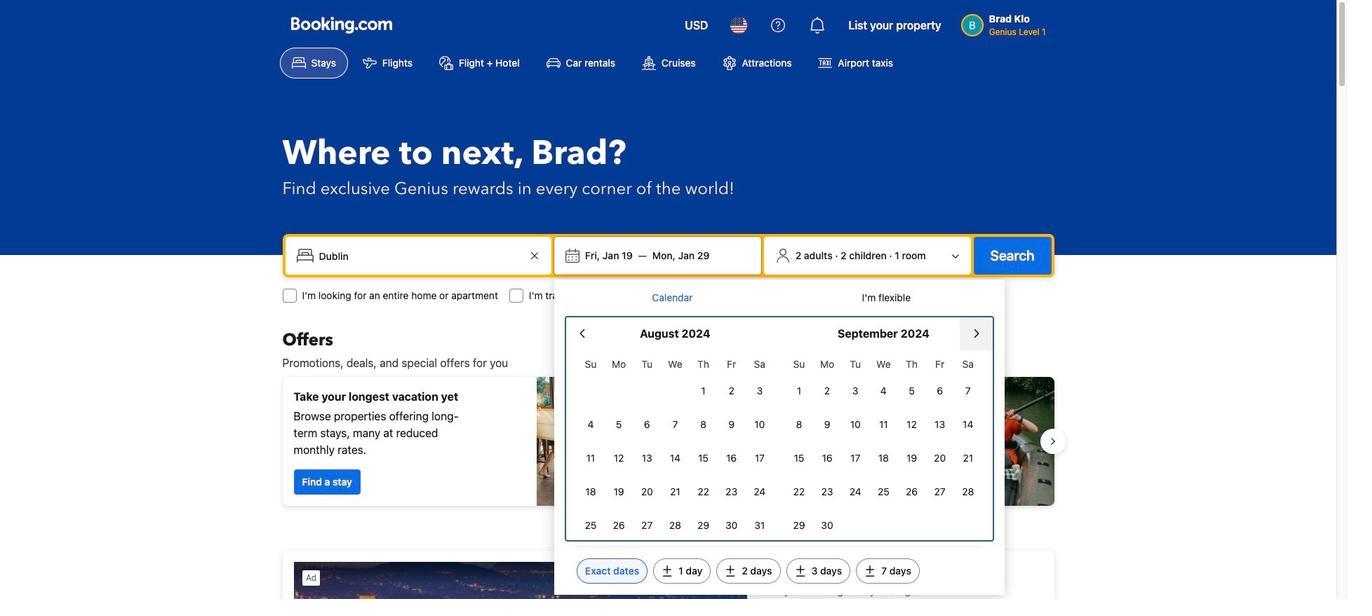 Task type: describe. For each thing, give the bounding box(es) containing it.
1 grid from the left
[[577, 351, 774, 542]]

29 September 2024 checkbox
[[785, 511, 813, 542]]

1 August 2024 checkbox
[[689, 376, 718, 407]]

6 August 2024 checkbox
[[633, 410, 661, 441]]

12 September 2024 checkbox
[[898, 410, 926, 441]]

13 August 2024 checkbox
[[633, 443, 661, 474]]

19 September 2024 checkbox
[[898, 443, 926, 474]]

21 August 2024 checkbox
[[661, 477, 689, 508]]

4 August 2024 checkbox
[[577, 410, 605, 441]]

2 August 2024 checkbox
[[718, 376, 746, 407]]

30 September 2024 checkbox
[[813, 511, 841, 542]]

10 August 2024 checkbox
[[746, 410, 774, 441]]

26 August 2024 checkbox
[[605, 511, 633, 542]]

a young girl and woman kayak on a river image
[[674, 378, 1054, 507]]

25 September 2024 checkbox
[[870, 477, 898, 508]]

7 September 2024 checkbox
[[954, 376, 982, 407]]

10 September 2024 checkbox
[[841, 410, 870, 441]]

8 August 2024 checkbox
[[689, 410, 718, 441]]

13 September 2024 checkbox
[[926, 410, 954, 441]]

15 September 2024 checkbox
[[785, 443, 813, 474]]

2 September 2024 checkbox
[[813, 376, 841, 407]]

20 August 2024 checkbox
[[633, 477, 661, 508]]

7 August 2024 checkbox
[[661, 410, 689, 441]]

27 August 2024 checkbox
[[633, 511, 661, 542]]

25 August 2024 checkbox
[[577, 511, 605, 542]]

17 August 2024 checkbox
[[746, 443, 774, 474]]

24 September 2024 checkbox
[[841, 477, 870, 508]]

2 grid from the left
[[785, 351, 982, 542]]

30 August 2024 checkbox
[[718, 511, 746, 542]]

18 September 2024 checkbox
[[870, 443, 898, 474]]

take your longest vacation yet image
[[536, 378, 663, 507]]



Task type: vqa. For each thing, say whether or not it's contained in the screenshot.
"MAIN CONTENT" at bottom
yes



Task type: locate. For each thing, give the bounding box(es) containing it.
28 September 2024 checkbox
[[954, 477, 982, 508]]

16 August 2024 checkbox
[[718, 443, 746, 474]]

18 August 2024 checkbox
[[577, 477, 605, 508]]

26 September 2024 checkbox
[[898, 477, 926, 508]]

28 August 2024 checkbox
[[661, 511, 689, 542]]

29 August 2024 checkbox
[[689, 511, 718, 542]]

20 September 2024 checkbox
[[926, 443, 954, 474]]

1 September 2024 checkbox
[[785, 376, 813, 407]]

17 September 2024 checkbox
[[841, 443, 870, 474]]

region
[[271, 372, 1066, 512]]

1 horizontal spatial grid
[[785, 351, 982, 542]]

27 September 2024 checkbox
[[926, 477, 954, 508]]

3 September 2024 checkbox
[[841, 376, 870, 407]]

14 August 2024 checkbox
[[661, 443, 689, 474]]

19 August 2024 checkbox
[[605, 477, 633, 508]]

11 September 2024 checkbox
[[870, 410, 898, 441]]

9 September 2024 checkbox
[[813, 410, 841, 441]]

21 September 2024 checkbox
[[954, 443, 982, 474]]

22 September 2024 checkbox
[[785, 477, 813, 508]]

24 August 2024 checkbox
[[746, 477, 774, 508]]

9 August 2024 checkbox
[[718, 410, 746, 441]]

0 horizontal spatial grid
[[577, 351, 774, 542]]

booking.com image
[[291, 17, 392, 34]]

15 August 2024 checkbox
[[689, 443, 718, 474]]

main content
[[271, 330, 1066, 600]]

4 September 2024 checkbox
[[870, 376, 898, 407]]

14 September 2024 checkbox
[[954, 410, 982, 441]]

5 September 2024 checkbox
[[898, 376, 926, 407]]

5 August 2024 checkbox
[[605, 410, 633, 441]]

8 September 2024 checkbox
[[785, 410, 813, 441]]

grid
[[577, 351, 774, 542], [785, 351, 982, 542]]

your account menu brad klo genius level 1 element
[[961, 6, 1052, 39]]

23 August 2024 checkbox
[[718, 477, 746, 508]]

23 September 2024 checkbox
[[813, 477, 841, 508]]

tab list
[[565, 280, 994, 318]]

12 August 2024 checkbox
[[605, 443, 633, 474]]

31 August 2024 checkbox
[[746, 511, 774, 542]]

6 September 2024 checkbox
[[926, 376, 954, 407]]

11 August 2024 checkbox
[[577, 443, 605, 474]]

22 August 2024 checkbox
[[689, 477, 718, 508]]

Where are you going? field
[[313, 243, 526, 269]]

3 August 2024 checkbox
[[746, 376, 774, 407]]

16 September 2024 checkbox
[[813, 443, 841, 474]]

progress bar
[[660, 518, 677, 523]]



